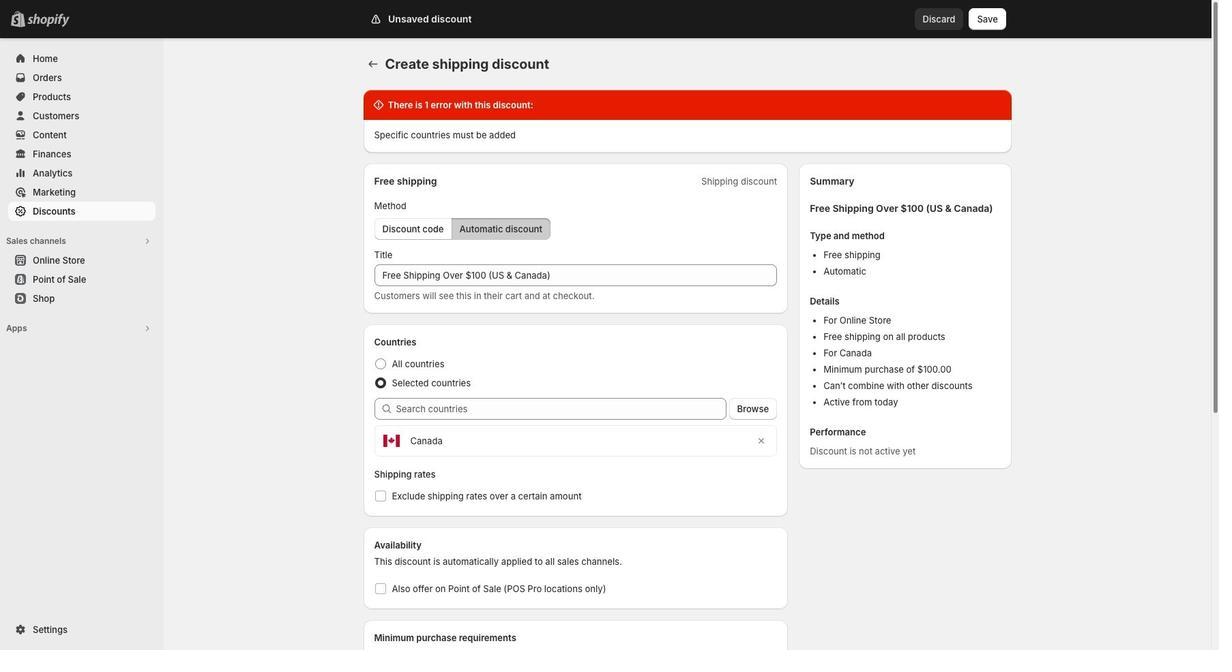 Task type: locate. For each thing, give the bounding box(es) containing it.
Search countries text field
[[396, 398, 726, 420]]

None text field
[[374, 265, 777, 287]]



Task type: vqa. For each thing, say whether or not it's contained in the screenshot.
dialog
no



Task type: describe. For each thing, give the bounding box(es) containing it.
shopify image
[[27, 14, 70, 27]]



